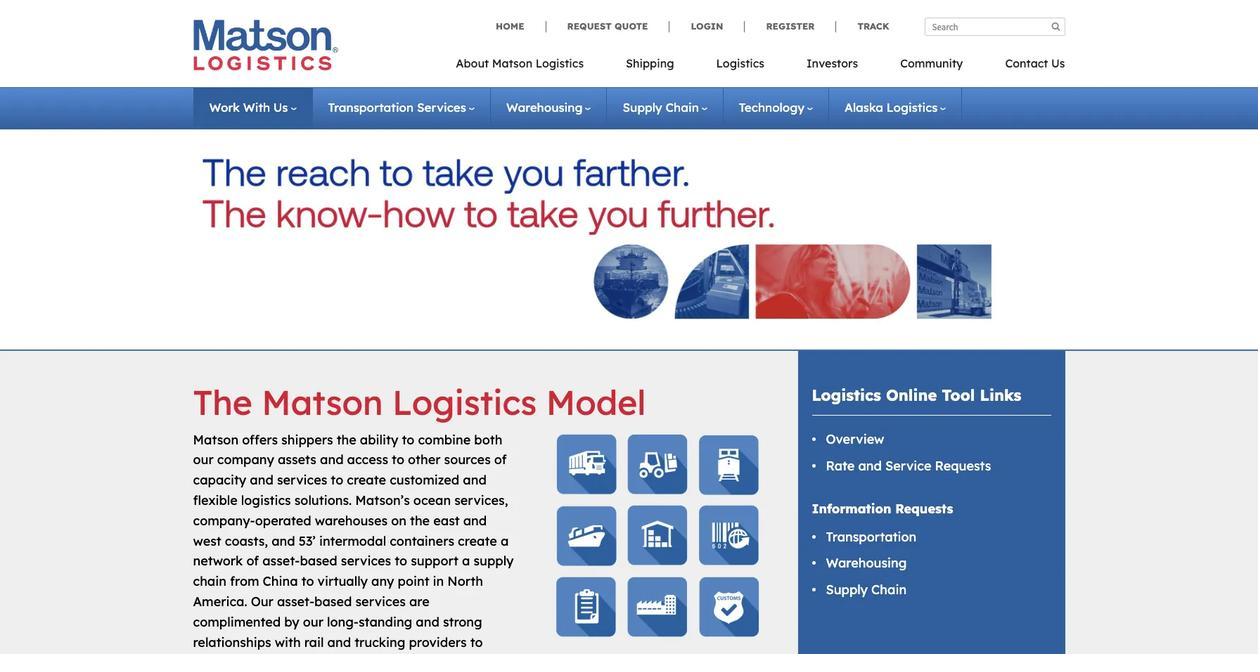 Task type: locate. For each thing, give the bounding box(es) containing it.
supply chain down transportation link
[[826, 582, 907, 598]]

1 horizontal spatial matson
[[262, 381, 383, 424]]

1 vertical spatial asset-
[[277, 594, 315, 610]]

0 horizontal spatial supply chain link
[[623, 100, 708, 115]]

our up capacity
[[193, 452, 214, 468]]

home link
[[496, 20, 546, 32]]

requests right service
[[935, 458, 992, 474]]

0 vertical spatial supply
[[623, 100, 663, 115]]

0 horizontal spatial us
[[274, 100, 288, 115]]

login
[[691, 20, 724, 32]]

online
[[886, 386, 937, 405]]

0 horizontal spatial warehousing
[[506, 100, 583, 115]]

to up "other"
[[402, 432, 415, 448]]

transportation services link
[[328, 100, 475, 115]]

are
[[409, 594, 430, 610]]

and up logistics
[[250, 472, 274, 488]]

services down intermodal
[[341, 553, 391, 569]]

to up point
[[395, 553, 407, 569]]

us right the with
[[274, 100, 288, 115]]

0 vertical spatial asset-
[[263, 553, 300, 569]]

request quote link
[[546, 20, 669, 32]]

0 vertical spatial of
[[494, 452, 507, 468]]

0 horizontal spatial supply
[[623, 100, 663, 115]]

about
[[456, 56, 489, 70]]

our up rail at the left
[[303, 614, 324, 630]]

matson offers shippers the ability to combine both our company assets and access to other sources of capacity and services to create customized and flexible logistics solutions. matson's ocean services, company-operated warehouses on the east and west coasts, and 53' intermodal containers create a network of asset-based services to support a supply chain from china to virtually any point in north america. our asset-based services are complimented by our long-standing and strong relationships with rail and trucking pr
[[193, 432, 749, 654]]

0 vertical spatial based
[[300, 553, 338, 569]]

0 vertical spatial warehousing link
[[506, 100, 591, 115]]

asset- up "by"
[[277, 594, 315, 610]]

1 vertical spatial supply
[[826, 582, 868, 598]]

1 horizontal spatial us
[[1052, 56, 1066, 70]]

0 vertical spatial supply chain
[[623, 100, 699, 115]]

and right rate at the bottom
[[859, 458, 882, 474]]

matson inside about matson logistics link
[[492, 56, 533, 70]]

supply
[[623, 100, 663, 115], [826, 582, 868, 598]]

1 vertical spatial transportation
[[826, 529, 917, 545]]

alaska logistics link
[[845, 100, 947, 115]]

technology
[[739, 100, 805, 115]]

us right the contact
[[1052, 56, 1066, 70]]

1 vertical spatial us
[[274, 100, 288, 115]]

0 vertical spatial the
[[337, 432, 357, 448]]

0 vertical spatial matson
[[492, 56, 533, 70]]

transportation
[[328, 100, 414, 115], [826, 529, 917, 545]]

1 vertical spatial supply chain link
[[826, 582, 907, 598]]

services
[[277, 472, 327, 488], [341, 553, 391, 569], [356, 594, 406, 610]]

None search field
[[925, 18, 1066, 36]]

about matson logistics link
[[456, 52, 605, 81]]

relationships
[[193, 634, 271, 650]]

create down access
[[347, 472, 386, 488]]

of down both
[[494, 452, 507, 468]]

1 horizontal spatial supply
[[826, 582, 868, 598]]

0 vertical spatial create
[[347, 472, 386, 488]]

1 horizontal spatial supply chain link
[[826, 582, 907, 598]]

requests down "rate and service requests" link
[[896, 501, 954, 517]]

1 vertical spatial chain
[[872, 582, 907, 598]]

1 vertical spatial create
[[458, 533, 497, 549]]

warehousing down about matson logistics link at the left of the page
[[506, 100, 583, 115]]

1 horizontal spatial a
[[501, 533, 509, 549]]

1 vertical spatial our
[[303, 614, 324, 630]]

1 vertical spatial of
[[247, 553, 259, 569]]

solutions.
[[295, 492, 352, 509]]

any
[[371, 574, 394, 590]]

and
[[320, 452, 344, 468], [859, 458, 882, 474], [250, 472, 274, 488], [463, 472, 487, 488], [463, 513, 487, 529], [272, 533, 295, 549], [416, 614, 440, 630], [328, 634, 351, 650]]

services down the any
[[356, 594, 406, 610]]

and down 'are'
[[416, 614, 440, 630]]

a
[[501, 533, 509, 549], [462, 553, 470, 569]]

1 horizontal spatial warehousing
[[826, 555, 907, 572]]

asset- up china
[[263, 553, 300, 569]]

transportation link
[[826, 529, 917, 545]]

0 vertical spatial transportation
[[328, 100, 414, 115]]

matson up shippers
[[262, 381, 383, 424]]

contact us link
[[985, 52, 1066, 81]]

warehouses
[[315, 513, 388, 529]]

1 vertical spatial matson
[[262, 381, 383, 424]]

point
[[398, 574, 430, 590]]

overview link
[[826, 432, 885, 448]]

the
[[337, 432, 357, 448], [410, 513, 430, 529]]

requests
[[935, 458, 992, 474], [896, 501, 954, 517]]

warehousing
[[506, 100, 583, 115], [826, 555, 907, 572]]

chain down transportation link
[[872, 582, 907, 598]]

supply down transportation link
[[826, 582, 868, 598]]

logistics link
[[696, 52, 786, 81]]

0 vertical spatial our
[[193, 452, 214, 468]]

supply down "shipping" link on the top
[[623, 100, 663, 115]]

0 horizontal spatial create
[[347, 472, 386, 488]]

asset-
[[263, 553, 300, 569], [277, 594, 315, 610]]

matson
[[492, 56, 533, 70], [262, 381, 383, 424], [193, 432, 239, 448]]

containers
[[390, 533, 455, 549]]

1 horizontal spatial the
[[410, 513, 430, 529]]

matson down home
[[492, 56, 533, 70]]

shippers
[[282, 432, 333, 448]]

both
[[474, 432, 503, 448]]

logistics online tool links section
[[781, 351, 1083, 654]]

warehousing link down about matson logistics link at the left of the page
[[506, 100, 591, 115]]

a up north
[[462, 553, 470, 569]]

to right china
[[302, 574, 314, 590]]

1 horizontal spatial supply chain
[[826, 582, 907, 598]]

logistics up combine
[[393, 381, 537, 424]]

0 horizontal spatial matson
[[193, 432, 239, 448]]

in
[[433, 574, 444, 590]]

warehousing down transportation link
[[826, 555, 907, 572]]

1 vertical spatial warehousing
[[826, 555, 907, 572]]

supply chain link down transportation link
[[826, 582, 907, 598]]

0 horizontal spatial a
[[462, 553, 470, 569]]

of down coasts,
[[247, 553, 259, 569]]

logistics
[[536, 56, 584, 70], [717, 56, 765, 70], [887, 100, 938, 115], [393, 381, 537, 424], [812, 386, 881, 405]]

us
[[1052, 56, 1066, 70], [274, 100, 288, 115]]

create up supply
[[458, 533, 497, 549]]

1 vertical spatial services
[[341, 553, 391, 569]]

1 horizontal spatial chain
[[872, 582, 907, 598]]

warehousing link down transportation link
[[826, 555, 907, 572]]

north
[[448, 574, 483, 590]]

chain down "shipping" link on the top
[[666, 100, 699, 115]]

china
[[263, 574, 298, 590]]

supply chain down "shipping" link on the top
[[623, 100, 699, 115]]

and up services,
[[463, 472, 487, 488]]

and down operated
[[272, 533, 295, 549]]

0 horizontal spatial warehousing link
[[506, 100, 591, 115]]

logistics down community link
[[887, 100, 938, 115]]

transportation for transportation services
[[328, 100, 414, 115]]

based
[[300, 553, 338, 569], [315, 594, 352, 610]]

of
[[494, 452, 507, 468], [247, 553, 259, 569]]

2 horizontal spatial matson
[[492, 56, 533, 70]]

0 horizontal spatial chain
[[666, 100, 699, 115]]

logistics down login
[[717, 56, 765, 70]]

matson for the
[[262, 381, 383, 424]]

supply chain
[[623, 100, 699, 115], [826, 582, 907, 598]]

a up supply
[[501, 533, 509, 549]]

the up access
[[337, 432, 357, 448]]

1 horizontal spatial create
[[458, 533, 497, 549]]

Search search field
[[925, 18, 1066, 36]]

based down virtually
[[315, 594, 352, 610]]

request
[[567, 20, 612, 32]]

2 vertical spatial matson
[[193, 432, 239, 448]]

0 vertical spatial us
[[1052, 56, 1066, 70]]

transportation for transportation
[[826, 529, 917, 545]]

our
[[193, 452, 214, 468], [303, 614, 324, 630]]

rate and service requests link
[[826, 458, 992, 474]]

0 vertical spatial supply chain link
[[623, 100, 708, 115]]

1 horizontal spatial warehousing link
[[826, 555, 907, 572]]

create
[[347, 472, 386, 488], [458, 533, 497, 549]]

logistics up overview
[[812, 386, 881, 405]]

logistics inside section
[[812, 386, 881, 405]]

1 vertical spatial warehousing link
[[826, 555, 907, 572]]

matson up company
[[193, 432, 239, 448]]

0 horizontal spatial transportation
[[328, 100, 414, 115]]

and down shippers
[[320, 452, 344, 468]]

0 horizontal spatial supply chain
[[623, 100, 699, 115]]

quote
[[615, 20, 648, 32]]

services down assets
[[277, 472, 327, 488]]

east
[[434, 513, 460, 529]]

supply chain link inside logistics online tool links section
[[826, 582, 907, 598]]

0 horizontal spatial the
[[337, 432, 357, 448]]

transportation inside logistics online tool links section
[[826, 529, 917, 545]]

the up the containers at the left bottom
[[410, 513, 430, 529]]

company
[[217, 452, 274, 468]]

1 horizontal spatial transportation
[[826, 529, 917, 545]]

login link
[[669, 20, 745, 32]]

supply chain link down "shipping" link on the top
[[623, 100, 708, 115]]

strong
[[443, 614, 482, 630]]

combine
[[418, 432, 471, 448]]

0 horizontal spatial our
[[193, 452, 214, 468]]

logistics online tool links
[[812, 386, 1022, 405]]

warehousing link
[[506, 100, 591, 115], [826, 555, 907, 572]]

to
[[402, 432, 415, 448], [392, 452, 405, 468], [331, 472, 344, 488], [395, 553, 407, 569], [302, 574, 314, 590]]

supply chain inside logistics online tool links section
[[826, 582, 907, 598]]

1 vertical spatial supply chain
[[826, 582, 907, 598]]

based down the 53'
[[300, 553, 338, 569]]



Task type: describe. For each thing, give the bounding box(es) containing it.
home
[[496, 20, 525, 32]]

virtually
[[318, 574, 368, 590]]

alaska services image
[[203, 144, 1056, 332]]

supply
[[474, 553, 514, 569]]

complimented
[[193, 614, 281, 630]]

on
[[391, 513, 407, 529]]

1 vertical spatial requests
[[896, 501, 954, 517]]

chain inside logistics online tool links section
[[872, 582, 907, 598]]

and inside logistics online tool links section
[[859, 458, 882, 474]]

to up solutions.
[[331, 472, 344, 488]]

overview
[[826, 432, 885, 448]]

model
[[546, 381, 646, 424]]

chain
[[193, 574, 227, 590]]

services,
[[455, 492, 508, 509]]

work with us
[[209, 100, 288, 115]]

and down services,
[[463, 513, 487, 529]]

access
[[347, 452, 388, 468]]

track
[[858, 20, 890, 32]]

0 vertical spatial chain
[[666, 100, 699, 115]]

matson's
[[355, 492, 410, 509]]

matson logistics image
[[193, 20, 338, 70]]

53'
[[299, 533, 316, 549]]

logistics down request
[[536, 56, 584, 70]]

1 vertical spatial a
[[462, 553, 470, 569]]

logistics
[[241, 492, 291, 509]]

supply inside logistics online tool links section
[[826, 582, 868, 598]]

long-
[[327, 614, 359, 630]]

support
[[411, 553, 459, 569]]

contact
[[1006, 56, 1049, 70]]

ocean
[[414, 492, 451, 509]]

information requests
[[812, 501, 954, 517]]

our
[[251, 594, 274, 610]]

the matson logistics model
[[193, 381, 646, 424]]

transportation services
[[328, 100, 466, 115]]

contact us
[[1006, 56, 1066, 70]]

with
[[275, 634, 301, 650]]

work
[[209, 100, 240, 115]]

rate
[[826, 458, 855, 474]]

with
[[243, 100, 270, 115]]

customized
[[390, 472, 460, 488]]

track link
[[836, 20, 890, 32]]

alaska logistics
[[845, 100, 938, 115]]

to left "other"
[[392, 452, 405, 468]]

1 horizontal spatial our
[[303, 614, 324, 630]]

investors link
[[786, 52, 880, 81]]

ability
[[360, 432, 399, 448]]

standing
[[359, 614, 412, 630]]

service
[[886, 458, 932, 474]]

trucking
[[355, 634, 406, 650]]

the
[[193, 381, 252, 424]]

from
[[230, 574, 259, 590]]

2 vertical spatial services
[[356, 594, 406, 610]]

assets
[[278, 452, 317, 468]]

0 horizontal spatial of
[[247, 553, 259, 569]]

alaska
[[845, 100, 884, 115]]

0 vertical spatial a
[[501, 533, 509, 549]]

network
[[193, 553, 243, 569]]

capacity
[[193, 472, 246, 488]]

register
[[766, 20, 815, 32]]

west
[[193, 533, 221, 549]]

operated
[[255, 513, 311, 529]]

shipping link
[[605, 52, 696, 81]]

search image
[[1052, 22, 1061, 31]]

shipping
[[626, 56, 674, 70]]

by
[[284, 614, 300, 630]]

community link
[[880, 52, 985, 81]]

us inside top menu navigation
[[1052, 56, 1066, 70]]

matson for about
[[492, 56, 533, 70]]

1 vertical spatial the
[[410, 513, 430, 529]]

services
[[417, 100, 466, 115]]

rail
[[304, 634, 324, 650]]

top menu navigation
[[456, 52, 1066, 81]]

and down long-
[[328, 634, 351, 650]]

america.
[[193, 594, 247, 610]]

0 vertical spatial warehousing
[[506, 100, 583, 115]]

0 vertical spatial services
[[277, 472, 327, 488]]

1 horizontal spatial of
[[494, 452, 507, 468]]

request quote
[[567, 20, 648, 32]]

technology link
[[739, 100, 813, 115]]

coasts,
[[225, 533, 268, 549]]

0 vertical spatial requests
[[935, 458, 992, 474]]

offers
[[242, 432, 278, 448]]

about matson logistics
[[456, 56, 584, 70]]

work with us link
[[209, 100, 297, 115]]

matson inside "matson offers shippers the ability to combine both our company assets and access to other sources of capacity and services to create customized and flexible logistics solutions. matson's ocean services, company-operated warehouses on the east and west coasts, and 53' intermodal containers create a network of asset-based services to support a supply chain from china to virtually any point in north america. our asset-based services are complimented by our long-standing and strong relationships with rail and trucking pr"
[[193, 432, 239, 448]]

sources
[[444, 452, 491, 468]]

company-
[[193, 513, 255, 529]]

intermodal
[[319, 533, 386, 549]]

register link
[[745, 20, 836, 32]]

flexible
[[193, 492, 238, 509]]

community
[[901, 56, 963, 70]]

rate and service requests
[[826, 458, 992, 474]]

tool
[[942, 386, 975, 405]]

warehousing inside logistics online tool links section
[[826, 555, 907, 572]]

information
[[812, 501, 892, 517]]

investors
[[807, 56, 858, 70]]

1 vertical spatial based
[[315, 594, 352, 610]]

other
[[408, 452, 441, 468]]



Task type: vqa. For each thing, say whether or not it's contained in the screenshot.
rightmost Online Tools link
no



